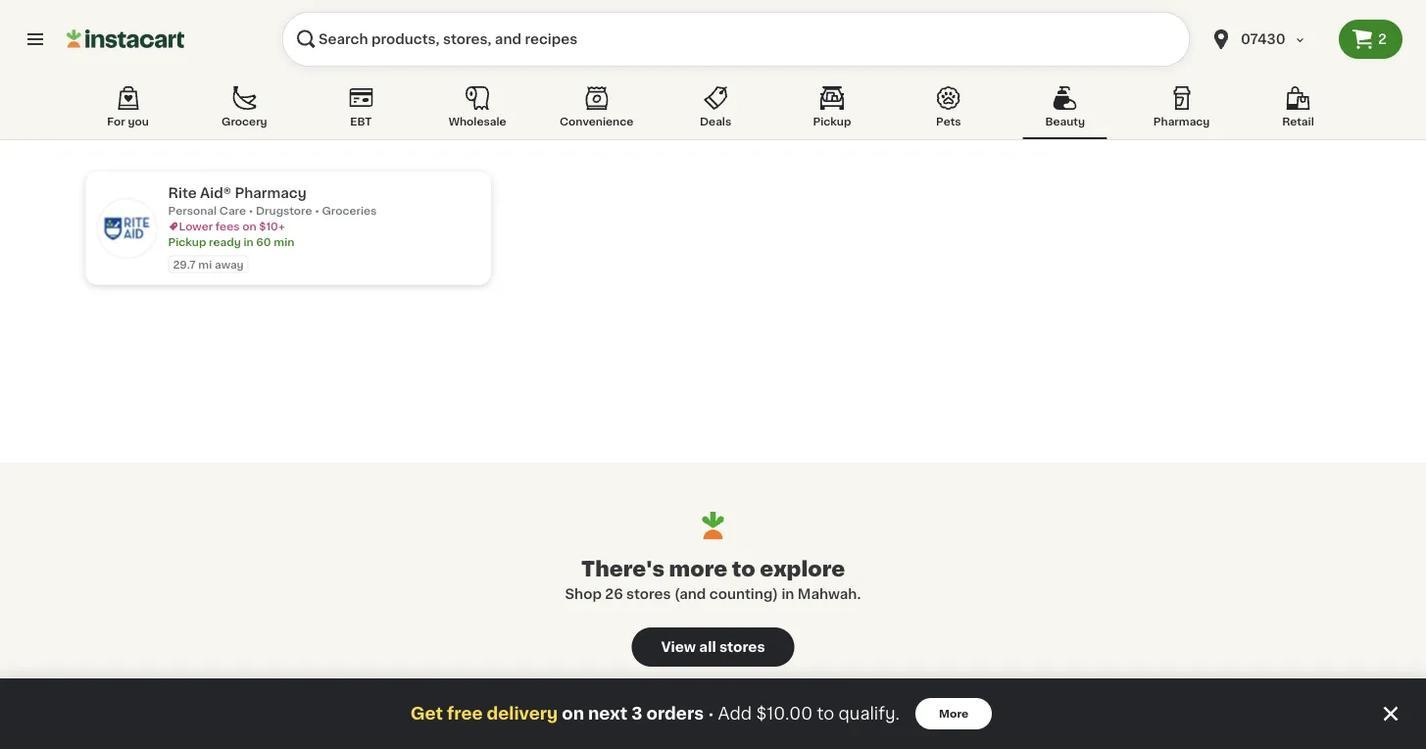 Task type: describe. For each thing, give the bounding box(es) containing it.
Search field
[[282, 12, 1191, 67]]

wholesale
[[449, 116, 507, 127]]

stores inside button
[[720, 640, 766, 654]]

pickup button
[[790, 82, 875, 139]]

(and
[[675, 587, 706, 601]]

deals button
[[674, 82, 758, 139]]

pharmacy button
[[1140, 82, 1224, 139]]

away
[[215, 259, 244, 270]]

29.7
[[173, 259, 196, 270]]

shop
[[565, 587, 602, 601]]

free
[[447, 706, 483, 722]]

ebt button
[[319, 82, 403, 139]]

you
[[128, 116, 149, 127]]

grocery button
[[202, 82, 287, 139]]

next
[[588, 706, 628, 722]]

pickup for pickup ready in 60 min
[[168, 237, 206, 248]]

view
[[661, 640, 696, 654]]

beauty
[[1046, 116, 1086, 127]]

pickup for pickup
[[814, 116, 852, 127]]

explore
[[760, 558, 846, 579]]

convenience
[[560, 116, 634, 127]]

qualify.
[[839, 706, 900, 722]]

there's
[[581, 558, 665, 579]]

drugstore
[[256, 205, 312, 216]]

view all stores
[[661, 640, 766, 654]]

shop categories tab list
[[86, 82, 1341, 139]]

orders
[[647, 706, 704, 722]]

lower fees on $10+
[[179, 221, 285, 232]]

lower
[[179, 221, 213, 232]]

view all stores button
[[632, 628, 795, 667]]

for you button
[[86, 82, 170, 139]]

pickup ready in 60 min
[[168, 237, 295, 248]]

26
[[605, 587, 623, 601]]

rite
[[168, 186, 197, 200]]

on inside treatment tracker modal dialog
[[562, 706, 585, 722]]

beauty button
[[1024, 82, 1108, 139]]

pharmacy inside button
[[1154, 116, 1211, 127]]

for
[[107, 116, 125, 127]]

$10+
[[259, 221, 285, 232]]

more
[[940, 709, 969, 719]]

delivery
[[487, 706, 558, 722]]

pets
[[937, 116, 962, 127]]

more button
[[916, 698, 993, 730]]

add
[[718, 706, 752, 722]]

counting)
[[710, 587, 779, 601]]

0 horizontal spatial •
[[249, 205, 253, 216]]

pharmacy inside rite aid® pharmacy personal care • drugstore • groceries
[[235, 186, 307, 200]]

2 07430 button from the left
[[1210, 12, 1328, 67]]

wholesale button
[[436, 82, 520, 139]]

ready
[[209, 237, 241, 248]]

for you
[[107, 116, 149, 127]]



Task type: locate. For each thing, give the bounding box(es) containing it.
0 vertical spatial to
[[732, 558, 756, 579]]

1 horizontal spatial in
[[782, 587, 795, 601]]

view all stores link
[[632, 628, 795, 667]]

rite aid® pharmacy image
[[98, 199, 156, 258]]

deals
[[700, 116, 732, 127]]

on left next
[[562, 706, 585, 722]]

0 horizontal spatial pickup
[[168, 237, 206, 248]]

• right care
[[249, 205, 253, 216]]

on up 60
[[242, 221, 257, 232]]

None search field
[[282, 12, 1191, 67]]

1 vertical spatial on
[[562, 706, 585, 722]]

1 vertical spatial to
[[817, 706, 835, 722]]

to up counting)
[[732, 558, 756, 579]]

min
[[274, 237, 295, 248]]

stores right all
[[720, 640, 766, 654]]

• for rite
[[315, 205, 319, 216]]

•
[[249, 205, 253, 216], [315, 205, 319, 216], [708, 706, 714, 722]]

to
[[732, 558, 756, 579], [817, 706, 835, 722]]

retail button
[[1257, 82, 1341, 139]]

1 horizontal spatial to
[[817, 706, 835, 722]]

to inside there's more to explore shop 26 stores (and counting) in mahwah.
[[732, 558, 756, 579]]

0 vertical spatial stores
[[627, 587, 671, 601]]

0 horizontal spatial pharmacy
[[235, 186, 307, 200]]

1 vertical spatial pickup
[[168, 237, 206, 248]]

instacart image
[[67, 27, 184, 51]]

fees
[[216, 221, 240, 232]]

0 horizontal spatial in
[[244, 237, 254, 248]]

• left add
[[708, 706, 714, 722]]

groceries
[[322, 205, 377, 216]]

care
[[220, 205, 246, 216]]

convenience button
[[552, 82, 642, 139]]

mahwah.
[[798, 587, 861, 601]]

0 vertical spatial on
[[242, 221, 257, 232]]

0 horizontal spatial to
[[732, 558, 756, 579]]

grocery
[[222, 116, 267, 127]]

$10.00
[[757, 706, 813, 722]]

1 horizontal spatial stores
[[720, 640, 766, 654]]

stores inside there's more to explore shop 26 stores (and counting) in mahwah.
[[627, 587, 671, 601]]

there's more to explore shop 26 stores (and counting) in mahwah.
[[565, 558, 861, 601]]

0 vertical spatial pharmacy
[[1154, 116, 1211, 127]]

0 horizontal spatial on
[[242, 221, 257, 232]]

2
[[1379, 32, 1388, 46]]

07430
[[1242, 32, 1286, 46]]

• for get
[[708, 706, 714, 722]]

29.7 mi away
[[173, 259, 244, 270]]

1 horizontal spatial pickup
[[814, 116, 852, 127]]

3
[[632, 706, 643, 722]]

treatment tracker modal dialog
[[0, 679, 1427, 749]]

• left groceries
[[315, 205, 319, 216]]

to right $10.00
[[817, 706, 835, 722]]

aid®
[[200, 186, 231, 200]]

in down explore
[[782, 587, 795, 601]]

personal
[[168, 205, 217, 216]]

stores
[[627, 587, 671, 601], [720, 640, 766, 654]]

mi
[[198, 259, 212, 270]]

• inside get free delivery on next 3 orders • add $10.00 to qualify.
[[708, 706, 714, 722]]

1 horizontal spatial •
[[315, 205, 319, 216]]

1 horizontal spatial on
[[562, 706, 585, 722]]

2 horizontal spatial •
[[708, 706, 714, 722]]

0 vertical spatial in
[[244, 237, 254, 248]]

get free delivery on next 3 orders • add $10.00 to qualify.
[[411, 706, 900, 722]]

1 07430 button from the left
[[1198, 12, 1340, 67]]

ebt
[[350, 116, 372, 127]]

all
[[700, 640, 717, 654]]

in
[[244, 237, 254, 248], [782, 587, 795, 601]]

1 vertical spatial stores
[[720, 640, 766, 654]]

pets button
[[907, 82, 991, 139]]

in inside there's more to explore shop 26 stores (and counting) in mahwah.
[[782, 587, 795, 601]]

1 vertical spatial in
[[782, 587, 795, 601]]

on
[[242, 221, 257, 232], [562, 706, 585, 722]]

rite aid® pharmacy personal care • drugstore • groceries
[[168, 186, 377, 216]]

retail
[[1283, 116, 1315, 127]]

60
[[256, 237, 271, 248]]

pickup inside button
[[814, 116, 852, 127]]

pickup
[[814, 116, 852, 127], [168, 237, 206, 248]]

get
[[411, 706, 443, 722]]

more
[[669, 558, 728, 579]]

stores right 26
[[627, 587, 671, 601]]

2 button
[[1340, 20, 1403, 59]]

in left 60
[[244, 237, 254, 248]]

1 horizontal spatial pharmacy
[[1154, 116, 1211, 127]]

to inside treatment tracker modal dialog
[[817, 706, 835, 722]]

0 vertical spatial pickup
[[814, 116, 852, 127]]

pharmacy
[[1154, 116, 1211, 127], [235, 186, 307, 200]]

0 horizontal spatial stores
[[627, 587, 671, 601]]

07430 button
[[1198, 12, 1340, 67], [1210, 12, 1328, 67]]

1 vertical spatial pharmacy
[[235, 186, 307, 200]]



Task type: vqa. For each thing, say whether or not it's contained in the screenshot.
view all stores Link
yes



